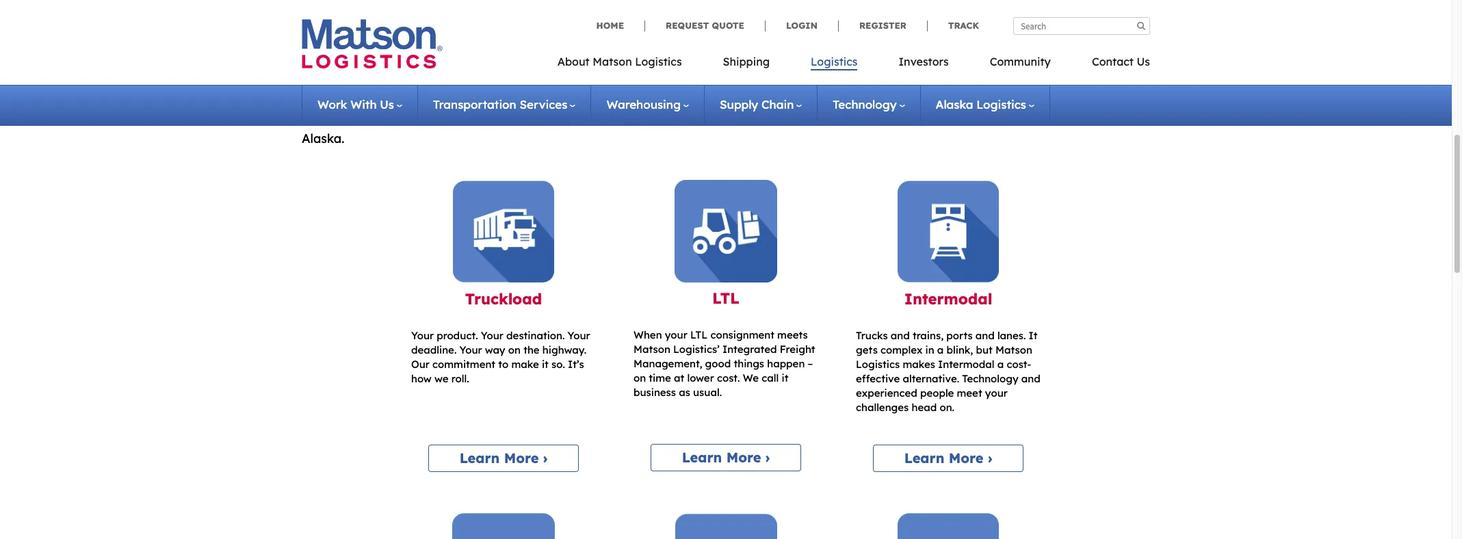 Task type: locate. For each thing, give the bounding box(es) containing it.
your inside trucks and trains, ports and lanes. it gets complex in a blink, but matson logistics makes intermodal a cost- effective alternative. technology and experienced people meet your challenges head on.
[[985, 387, 1008, 400]]

on inside when your ltl consignment meets matson logistics' integrated freight management, good things happen – on time at lower cost. we call it business as usual.
[[634, 372, 646, 385]]

supply chain
[[720, 97, 794, 112]]

it's
[[568, 358, 584, 371]]

1 vertical spatial our
[[900, 91, 920, 107]]

intermodal
[[905, 289, 993, 308], [938, 358, 995, 371]]

and
[[891, 329, 910, 342], [976, 329, 995, 342], [1022, 372, 1041, 385]]

to down way
[[498, 358, 509, 371]]

1 horizontal spatial ›
[[766, 449, 770, 466]]

learn more › link
[[651, 444, 801, 472], [428, 445, 579, 472], [873, 445, 1024, 472]]

cost.
[[717, 372, 740, 385]]

–
[[808, 357, 813, 370]]

it inside your product. your destination. your deadline.  your way on the highway. our commitment to make it so. it's how we roll.
[[542, 358, 549, 371]]

2 horizontal spatial more
[[949, 450, 984, 467]]

in down trains,
[[926, 344, 935, 357]]

matson down seconds).
[[593, 55, 632, 68]]

our
[[344, 24, 364, 40], [900, 91, 920, 107]]

1 horizontal spatial learn more › link
[[651, 444, 801, 472]]

1 horizontal spatial on
[[634, 372, 646, 385]]

0 horizontal spatial us
[[380, 97, 394, 112]]

your up logistics'
[[665, 329, 688, 342]]

0 vertical spatial your
[[665, 329, 688, 342]]

1 horizontal spatial us
[[1137, 55, 1150, 68]]

meets
[[778, 329, 808, 342]]

shipping
[[723, 55, 770, 68]]

profile
[[563, 58, 601, 74]]

0 vertical spatial to
[[1118, 111, 1131, 127]]

services
[[302, 111, 351, 127]]

our left video:
[[344, 24, 364, 40]]

chain
[[762, 97, 794, 112]]

include
[[382, 111, 425, 127]]

1 horizontal spatial a
[[998, 358, 1004, 371]]

to
[[1118, 111, 1131, 127], [498, 358, 509, 371]]

0 horizontal spatial technology
[[833, 97, 897, 112]]

supply
[[720, 97, 758, 112]]

complex
[[881, 344, 923, 357]]

technology
[[833, 97, 897, 112], [962, 372, 1019, 385]]

learn more ›
[[682, 449, 770, 466], [460, 450, 548, 467], [905, 450, 993, 467]]

a
[[937, 344, 944, 357], [998, 358, 1004, 371]]

0 horizontal spatial more
[[504, 450, 539, 467]]

product.
[[437, 329, 478, 342]]

usual.
[[693, 386, 722, 399]]

but
[[976, 344, 993, 357]]

our inside 'established in 1987, we extend the geographic reach of matson's ocean transportation network with our integrated, asset-light logistics services that include rail intermodal, highway brokerage, warehousing, freight consolidation, asia supply chain services, and forwarding to alaska.'
[[900, 91, 920, 107]]

effective
[[856, 372, 900, 385]]

more for truckload
[[504, 450, 539, 467]]

asset-
[[993, 91, 1029, 107]]

matson inside when your ltl consignment meets matson logistics' integrated freight management, good things happen – on time at lower cost. we call it business as usual.
[[634, 343, 671, 356]]

learn
[[302, 58, 336, 74], [682, 449, 722, 466], [460, 450, 500, 467], [905, 450, 945, 467]]

technology up meet
[[962, 372, 1019, 385]]

us
[[1137, 55, 1150, 68], [380, 97, 394, 112]]

it
[[1029, 329, 1038, 342]]

0 horizontal spatial learn more › link
[[428, 445, 579, 472]]

1 horizontal spatial in
[[926, 344, 935, 357]]

work with us
[[318, 97, 394, 112]]

matson down 'lanes.' at the bottom of page
[[996, 344, 1033, 357]]

reach
[[580, 91, 613, 107]]

matson
[[440, 24, 484, 40], [593, 55, 632, 68], [398, 58, 442, 74], [634, 343, 671, 356], [996, 344, 1033, 357]]

the
[[524, 344, 540, 357]]

it
[[542, 358, 549, 371], [782, 372, 789, 385]]

and down cost-
[[1022, 372, 1041, 385]]

0 horizontal spatial learn more ›
[[460, 450, 548, 467]]

2 horizontal spatial learn more › link
[[873, 445, 1024, 472]]

in up that
[[374, 91, 384, 107]]

0 horizontal spatial on
[[508, 344, 521, 357]]

intermodal down blink,
[[938, 358, 995, 371]]

truckload
[[465, 289, 542, 308]]

us right with
[[380, 97, 394, 112]]

supply chain link
[[720, 97, 802, 112]]

it left so.
[[542, 358, 549, 371]]

company
[[502, 58, 559, 74]]

your up commitment
[[460, 344, 482, 357]]

quote
[[712, 20, 745, 31]]

1 vertical spatial a
[[998, 358, 1004, 371]]

community
[[990, 55, 1051, 68]]

1 vertical spatial on
[[634, 372, 646, 385]]

track link
[[927, 20, 979, 31]]

light
[[1029, 91, 1056, 107]]

0 vertical spatial us
[[1137, 55, 1150, 68]]

learn more › link for truckload
[[428, 445, 579, 472]]

a left cost-
[[998, 358, 1004, 371]]

0 horizontal spatial to
[[498, 358, 509, 371]]

so.
[[552, 358, 565, 371]]

integrated,
[[923, 91, 989, 107]]

on left time
[[634, 372, 646, 385]]

0 horizontal spatial and
[[891, 329, 910, 342]]

and up but
[[976, 329, 995, 342]]

matson down when
[[634, 343, 671, 356]]

0 horizontal spatial your
[[665, 329, 688, 342]]

in
[[374, 91, 384, 107], [926, 344, 935, 357]]

ltl up consignment
[[713, 289, 740, 308]]

our up supply
[[900, 91, 920, 107]]

to right forwarding
[[1118, 111, 1131, 127]]

2 horizontal spatial and
[[1022, 372, 1041, 385]]

›
[[766, 449, 770, 466], [543, 450, 548, 467], [988, 450, 993, 467]]

0 vertical spatial it
[[542, 358, 549, 371]]

intermodal link
[[905, 289, 993, 308]]

network
[[819, 91, 867, 107]]

2 horizontal spatial learn more ›
[[905, 450, 993, 467]]

0 horizontal spatial our
[[344, 24, 364, 40]]

› for truckload
[[543, 450, 548, 467]]

learn more › for ltl
[[682, 449, 770, 466]]

1 vertical spatial in
[[926, 344, 935, 357]]

your right meet
[[985, 387, 1008, 400]]

1 horizontal spatial our
[[900, 91, 920, 107]]

learn for ltl
[[682, 449, 722, 466]]

0 horizontal spatial it
[[542, 358, 549, 371]]

0 horizontal spatial ›
[[543, 450, 548, 467]]

0 horizontal spatial a
[[937, 344, 944, 357]]

0 vertical spatial on
[[508, 344, 521, 357]]

learn more › link for intermodal
[[873, 445, 1024, 472]]

2 horizontal spatial ›
[[988, 450, 993, 467]]

1 horizontal spatial ltl
[[713, 289, 740, 308]]

1 vertical spatial your
[[985, 387, 1008, 400]]

logistics up effective
[[856, 358, 900, 371]]

management,
[[634, 357, 702, 370]]

extend the
[[441, 91, 504, 107]]

1 horizontal spatial it
[[782, 372, 789, 385]]

matson's
[[632, 91, 685, 107]]

1 horizontal spatial technology
[[962, 372, 1019, 385]]

us right contact
[[1137, 55, 1150, 68]]

1 vertical spatial intermodal
[[938, 358, 995, 371]]

1 horizontal spatial to
[[1118, 111, 1131, 127]]

1 horizontal spatial learn more ›
[[682, 449, 770, 466]]

ltl up logistics'
[[690, 329, 708, 342]]

trucks and trains, ports and lanes. it gets complex in a blink, but matson logistics makes intermodal a cost- effective alternative. technology and experienced people meet your challenges head on.
[[856, 329, 1041, 414]]

logistics'
[[673, 343, 720, 356]]

at
[[674, 372, 685, 385]]

alaska logistics
[[936, 97, 1027, 112]]

a down trains,
[[937, 344, 944, 357]]

it down the happen
[[782, 372, 789, 385]]

time
[[649, 372, 671, 385]]

to inside 'established in 1987, we extend the geographic reach of matson's ocean transportation network with our integrated, asset-light logistics services that include rail intermodal, highway brokerage, warehousing, freight consolidation, asia supply chain services, and forwarding to alaska.'
[[1118, 111, 1131, 127]]

None search field
[[1014, 17, 1150, 35]]

contact us
[[1092, 55, 1150, 68]]

1 horizontal spatial and
[[976, 329, 995, 342]]

on left the
[[508, 344, 521, 357]]

intermodal up ports at the bottom of the page
[[905, 289, 993, 308]]

investors
[[899, 55, 949, 68]]

it inside when your ltl consignment meets matson logistics' integrated freight management, good things happen – on time at lower cost. we call it business as usual.
[[782, 372, 789, 385]]

alaska
[[936, 97, 974, 112]]

1 vertical spatial ltl
[[690, 329, 708, 342]]

and up 'complex' on the right of the page
[[891, 329, 910, 342]]

more for intermodal
[[949, 450, 984, 467]]

ports
[[947, 329, 973, 342]]

gets
[[856, 344, 878, 357]]

ltl link
[[713, 289, 740, 308]]

matson down meet
[[398, 58, 442, 74]]

things
[[734, 357, 764, 370]]

technology down 'top menu' navigation
[[833, 97, 897, 112]]

1 vertical spatial it
[[782, 372, 789, 385]]

1 horizontal spatial your
[[985, 387, 1008, 400]]

matson logistics less than truckload icon image
[[675, 180, 777, 282]]

your
[[665, 329, 688, 342], [985, 387, 1008, 400]]

contact
[[1092, 55, 1134, 68]]

brokerage,
[[577, 111, 642, 127]]

0 horizontal spatial in
[[374, 91, 384, 107]]

1 vertical spatial us
[[380, 97, 394, 112]]

0 horizontal spatial ltl
[[690, 329, 708, 342]]

1 vertical spatial to
[[498, 358, 509, 371]]

about
[[558, 55, 590, 68]]

0 vertical spatial technology
[[833, 97, 897, 112]]

home
[[597, 20, 624, 31]]

0 vertical spatial in
[[374, 91, 384, 107]]

1 horizontal spatial more
[[727, 449, 761, 466]]

1 vertical spatial technology
[[962, 372, 1019, 385]]



Task type: vqa. For each thing, say whether or not it's contained in the screenshot.
rightmost service
no



Task type: describe. For each thing, give the bounding box(es) containing it.
search image
[[1137, 21, 1146, 30]]

transportation
[[729, 91, 815, 107]]

happen
[[767, 357, 805, 370]]

your up 'highway.'
[[568, 329, 590, 342]]

with
[[351, 97, 377, 112]]

shipping link
[[703, 51, 790, 79]]

trucks
[[856, 329, 888, 342]]

when
[[634, 329, 662, 342]]

top menu navigation
[[558, 51, 1150, 79]]

in inside trucks and trains, ports and lanes. it gets complex in a blink, but matson logistics makes intermodal a cost- effective alternative. technology and experienced people meet your challenges head on.
[[926, 344, 935, 357]]

your inside when your ltl consignment meets matson logistics' integrated freight management, good things happen – on time at lower cost. we call it business as usual.
[[665, 329, 688, 342]]

trains,
[[913, 329, 944, 342]]

highway.
[[543, 344, 587, 357]]

consignment
[[711, 329, 775, 342]]

of
[[617, 91, 629, 107]]

call
[[762, 372, 779, 385]]

as
[[679, 386, 690, 399]]

to inside your product. your destination. your deadline.  your way on the highway. our commitment to make it so. it's how we roll.
[[498, 358, 509, 371]]

cost-
[[1007, 358, 1032, 371]]

lower
[[687, 372, 714, 385]]

warehousing link
[[607, 97, 689, 112]]

consolidation,
[[772, 111, 856, 127]]

meet
[[406, 24, 436, 40]]

how
[[411, 372, 432, 385]]

that
[[354, 111, 379, 127]]

on.
[[940, 401, 955, 414]]

contact us link
[[1072, 51, 1150, 79]]

logistics left light
[[977, 97, 1027, 112]]

intermodal,
[[451, 111, 519, 127]]

community link
[[970, 51, 1072, 79]]

services, and
[[967, 111, 1045, 127]]

Search search field
[[1014, 17, 1150, 35]]

we
[[743, 372, 759, 385]]

logistics link
[[790, 51, 878, 79]]

us inside 'top menu' navigation
[[1137, 55, 1150, 68]]

› for ltl
[[766, 449, 770, 466]]

learn for intermodal
[[905, 450, 945, 467]]

request
[[666, 20, 709, 31]]

geographic
[[508, 91, 576, 107]]

highway
[[523, 111, 573, 127]]

your up way
[[481, 329, 504, 342]]

login
[[786, 20, 818, 31]]

0 vertical spatial intermodal
[[905, 289, 993, 308]]

forwarding
[[1049, 111, 1115, 127]]

deadline.
[[411, 344, 457, 357]]

technology inside trucks and trains, ports and lanes. it gets complex in a blink, but matson logistics makes intermodal a cost- effective alternative. technology and experienced people meet your challenges head on.
[[962, 372, 1019, 385]]

on inside your product. your destination. your deadline.  your way on the highway. our commitment to make it so. it's how we roll.
[[508, 344, 521, 357]]

learn more › link for ltl
[[651, 444, 801, 472]]

chain
[[931, 111, 963, 127]]

alaska logistics link
[[936, 97, 1035, 112]]

learn more › for truckload
[[460, 450, 548, 467]]

people
[[920, 387, 954, 400]]

integrated
[[723, 343, 777, 356]]

track
[[949, 20, 979, 31]]

matson inside 'top menu' navigation
[[593, 55, 632, 68]]

commitment
[[433, 358, 496, 371]]

ltl inside when your ltl consignment meets matson logistics' integrated freight management, good things happen – on time at lower cost. we call it business as usual.
[[690, 329, 708, 342]]

warehousing,
[[645, 111, 725, 127]]

technology link
[[833, 97, 905, 112]]

request quote
[[666, 20, 745, 31]]

request quote link
[[645, 20, 765, 31]]

head
[[912, 401, 937, 414]]

we
[[435, 372, 449, 385]]

challenges
[[856, 401, 909, 414]]

logistics up matson logistics company profile link
[[487, 24, 540, 40]]

home link
[[597, 20, 645, 31]]

1987, we
[[388, 91, 437, 107]]

your up deadline. in the bottom left of the page
[[411, 329, 434, 342]]

with
[[871, 91, 896, 107]]

learn more › for intermodal
[[905, 450, 993, 467]]

warehousing
[[607, 97, 681, 112]]

makes
[[903, 358, 935, 371]]

when your ltl consignment meets matson logistics' integrated freight management, good things happen – on time at lower cost. we call it business as usual.
[[634, 329, 816, 399]]

freight
[[728, 111, 769, 127]]

about matson logistics link
[[558, 51, 703, 79]]

our
[[411, 358, 430, 371]]

work with us link
[[318, 97, 402, 112]]

0 vertical spatial ltl
[[713, 289, 740, 308]]

learn about us: matson logistics company profile
[[302, 58, 601, 74]]

transportation
[[433, 97, 516, 112]]

matson up the learn about us: matson logistics company profile
[[440, 24, 484, 40]]

watch
[[302, 24, 340, 40]]

transportation services
[[433, 97, 568, 112]]

blink,
[[947, 344, 973, 357]]

seconds).
[[566, 24, 621, 40]]

login link
[[765, 20, 838, 31]]

matson inside trucks and trains, ports and lanes. it gets complex in a blink, but matson logistics makes intermodal a cost- effective alternative. technology and experienced people meet your challenges head on.
[[996, 344, 1033, 357]]

logistics up matson's
[[635, 55, 682, 68]]

0 vertical spatial our
[[344, 24, 364, 40]]

more for ltl
[[727, 449, 761, 466]]

matson logistics image
[[302, 19, 443, 68]]

register link
[[838, 20, 927, 31]]

meet matson logistics link
[[406, 24, 540, 40]]

in inside 'established in 1987, we extend the geographic reach of matson's ocean transportation network with our integrated, asset-light logistics services that include rail intermodal, highway brokerage, warehousing, freight consolidation, asia supply chain services, and forwarding to alaska.'
[[374, 91, 384, 107]]

intermodal inside trucks and trains, ports and lanes. it gets complex in a blink, but matson logistics makes intermodal a cost- effective alternative. technology and experienced people meet your challenges head on.
[[938, 358, 995, 371]]

register
[[860, 20, 907, 31]]

logistics up the network
[[811, 55, 858, 68]]

watch our video: meet matson logistics (90 seconds).
[[302, 24, 621, 40]]

› for intermodal
[[988, 450, 993, 467]]

logistics inside trucks and trains, ports and lanes. it gets complex in a blink, but matson logistics makes intermodal a cost- effective alternative. technology and experienced people meet your challenges head on.
[[856, 358, 900, 371]]

established in 1987, we extend the geographic reach of matson's ocean transportation network with our integrated, asset-light logistics services that include rail intermodal, highway brokerage, warehousing, freight consolidation, asia supply chain services, and forwarding to alaska.
[[302, 91, 1131, 146]]

ocean
[[689, 91, 725, 107]]

truckload link
[[465, 289, 542, 308]]

0 vertical spatial a
[[937, 344, 944, 357]]

way
[[485, 344, 505, 357]]

learn for truckload
[[460, 450, 500, 467]]

video:
[[367, 24, 403, 40]]

freight
[[780, 343, 816, 356]]

destination.
[[506, 329, 565, 342]]

meet
[[957, 387, 983, 400]]

transportation services link
[[433, 97, 576, 112]]

business
[[634, 386, 676, 399]]

us:
[[378, 58, 395, 74]]

make
[[512, 358, 539, 371]]

logistics up extend the
[[446, 58, 498, 74]]

established
[[302, 91, 370, 107]]



